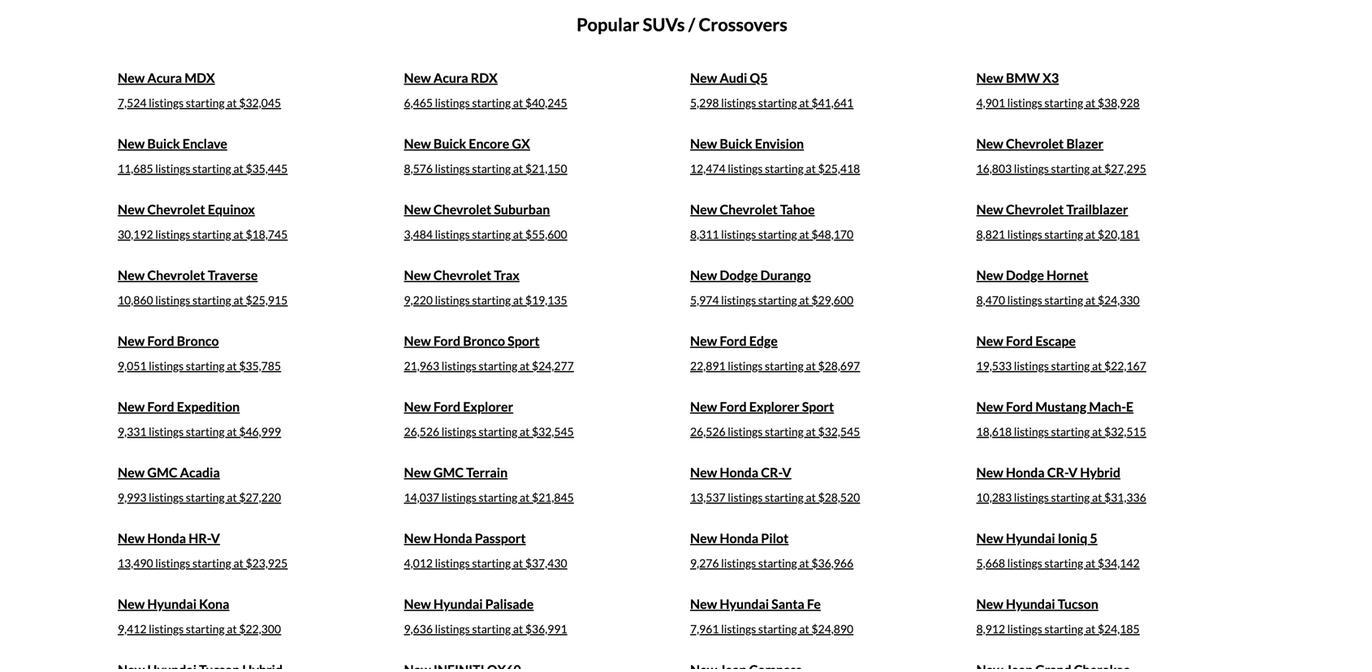 Task type: vqa. For each thing, say whether or not it's contained in the screenshot.


Task type: locate. For each thing, give the bounding box(es) containing it.
starting down new ford bronco sport
[[479, 359, 518, 373]]

at for new chevrolet tahoe
[[800, 227, 810, 241]]

chevrolet up 16,803 listings starting at $27,295
[[1007, 136, 1065, 151]]

new for new ford edge
[[691, 333, 718, 349]]

v up 13,537 listings starting at $28,520
[[783, 465, 792, 480]]

new up the 9,276
[[691, 530, 718, 546]]

$18,745
[[246, 227, 288, 241]]

traverse
[[208, 267, 258, 283]]

1 horizontal spatial cr-
[[1048, 465, 1069, 480]]

$21,150
[[526, 162, 568, 175]]

starting down "enclave"
[[193, 162, 231, 175]]

starting down kona
[[186, 622, 225, 636]]

new for new dodge hornet
[[977, 267, 1004, 283]]

at for new hyundai palisade
[[513, 622, 523, 636]]

hyundai for tucson
[[1007, 596, 1056, 612]]

listings for new ford mustang mach-e
[[1015, 425, 1050, 439]]

0 horizontal spatial buick
[[147, 136, 180, 151]]

buick up 11,685
[[147, 136, 180, 151]]

at left '$32,045'
[[227, 96, 237, 110]]

at left $29,600
[[800, 293, 810, 307]]

starting for new honda pilot
[[759, 556, 798, 570]]

bronco
[[177, 333, 219, 349], [463, 333, 505, 349]]

10,283 listings starting at $31,336
[[977, 491, 1147, 504]]

bronco for new ford bronco sport
[[463, 333, 505, 349]]

ford for new ford escape
[[1007, 333, 1034, 349]]

chevrolet up 3,484 listings starting at $55,600 on the top left of page
[[434, 201, 492, 217]]

2 explorer from the left
[[750, 399, 800, 415]]

2 dodge from the left
[[1007, 267, 1045, 283]]

honda
[[720, 465, 759, 480], [1007, 465, 1045, 480], [147, 530, 186, 546], [434, 530, 473, 546], [720, 530, 759, 546]]

v for new honda hr-v
[[211, 530, 220, 546]]

2 $32,545 from the left
[[819, 425, 861, 439]]

listings down new chevrolet blazer
[[1015, 162, 1050, 175]]

2 gmc from the left
[[434, 465, 464, 480]]

ford for new ford explorer
[[434, 399, 461, 415]]

$21,845
[[532, 491, 574, 504]]

ford
[[147, 333, 174, 349], [434, 333, 461, 349], [720, 333, 747, 349], [1007, 333, 1034, 349], [147, 399, 174, 415], [434, 399, 461, 415], [720, 399, 747, 415], [1007, 399, 1034, 415]]

new for new honda pilot
[[691, 530, 718, 546]]

listings for new honda hr-v
[[155, 556, 190, 570]]

ford for new ford explorer sport
[[720, 399, 747, 415]]

1 horizontal spatial v
[[783, 465, 792, 480]]

new honda cr-v hybrid
[[977, 465, 1121, 480]]

0 horizontal spatial bronco
[[177, 333, 219, 349]]

at left $28,520
[[806, 491, 816, 504]]

22,891
[[691, 359, 726, 373]]

at down traverse at the left top of page
[[234, 293, 244, 307]]

dodge for durango
[[720, 267, 758, 283]]

9,636 listings starting at $36,991
[[404, 622, 568, 636]]

buick for envision
[[720, 136, 753, 151]]

suburban
[[494, 201, 550, 217]]

1 $32,545 from the left
[[532, 425, 574, 439]]

starting for new dodge hornet
[[1045, 293, 1084, 307]]

tucson
[[1058, 596, 1099, 612]]

starting for new gmc terrain
[[479, 491, 518, 504]]

8,311
[[691, 227, 719, 241]]

new bmw x3
[[977, 70, 1060, 86]]

hyundai for santa
[[720, 596, 769, 612]]

at left $22,167
[[1093, 359, 1103, 373]]

v
[[783, 465, 792, 480], [1069, 465, 1078, 480], [211, 530, 220, 546]]

chevrolet up 8,821 listings starting at $20,181
[[1007, 201, 1065, 217]]

26,526 listings starting at $32,545
[[404, 425, 574, 439], [691, 425, 861, 439]]

ford left edge
[[720, 333, 747, 349]]

bronco up 21,963 listings starting at $24,277
[[463, 333, 505, 349]]

new up "5,974"
[[691, 267, 718, 283]]

listings right 3,484
[[435, 227, 470, 241]]

8,576
[[404, 162, 433, 175]]

at left $28,697
[[806, 359, 816, 373]]

$32,545 down $24,277
[[532, 425, 574, 439]]

new up 4,012
[[404, 530, 431, 546]]

7,961
[[691, 622, 719, 636]]

at for new buick encore gx
[[513, 162, 523, 175]]

new gmc terrain
[[404, 465, 508, 480]]

new for new ford mustang mach-e
[[977, 399, 1004, 415]]

new for new ford bronco sport
[[404, 333, 431, 349]]

new for new buick envision
[[691, 136, 718, 151]]

gmc for acadia
[[147, 465, 178, 480]]

new ford expedition
[[118, 399, 240, 415]]

sport down $28,697
[[802, 399, 835, 415]]

9,331
[[118, 425, 147, 439]]

30,192
[[118, 227, 153, 241]]

2 acura from the left
[[434, 70, 469, 86]]

listings for new acura rdx
[[435, 96, 470, 110]]

at left '$46,999'
[[227, 425, 237, 439]]

0 vertical spatial sport
[[508, 333, 540, 349]]

1 horizontal spatial 26,526 listings starting at $32,545
[[691, 425, 861, 439]]

at for new hyundai tucson
[[1086, 622, 1096, 636]]

hybrid
[[1081, 465, 1121, 480]]

0 horizontal spatial acura
[[147, 70, 182, 86]]

starting up pilot
[[765, 491, 804, 504]]

listings
[[149, 96, 184, 110], [435, 96, 470, 110], [722, 96, 757, 110], [1008, 96, 1043, 110], [155, 162, 190, 175], [435, 162, 470, 175], [728, 162, 763, 175], [1015, 162, 1050, 175], [155, 227, 190, 241], [435, 227, 470, 241], [722, 227, 757, 241], [1008, 227, 1043, 241], [155, 293, 190, 307], [435, 293, 470, 307], [722, 293, 757, 307], [1008, 293, 1043, 307], [149, 359, 184, 373], [442, 359, 477, 373], [728, 359, 763, 373], [1015, 359, 1050, 373], [149, 425, 184, 439], [442, 425, 477, 439], [728, 425, 763, 439], [1015, 425, 1050, 439], [149, 491, 184, 504], [442, 491, 477, 504], [728, 491, 763, 504], [1015, 491, 1050, 504], [155, 556, 190, 570], [435, 556, 470, 570], [722, 556, 757, 570], [1008, 556, 1043, 570], [149, 622, 184, 636], [435, 622, 470, 636], [722, 622, 757, 636], [1008, 622, 1043, 636]]

starting down the palisade
[[472, 622, 511, 636]]

listings for new honda cr-v hybrid
[[1015, 491, 1050, 504]]

at for new buick envision
[[806, 162, 816, 175]]

new up the 5,298
[[691, 70, 718, 86]]

26,526 listings starting at $32,545 down new ford explorer sport
[[691, 425, 861, 439]]

1 horizontal spatial $32,545
[[819, 425, 861, 439]]

0 horizontal spatial 26,526 listings starting at $32,545
[[404, 425, 574, 439]]

new dodge durango
[[691, 267, 811, 283]]

at left $25,418 on the top right of the page
[[806, 162, 816, 175]]

listings for new buick envision
[[728, 162, 763, 175]]

13,537 listings starting at $28,520
[[691, 491, 861, 504]]

starting for new buick enclave
[[193, 162, 231, 175]]

new up 8,821
[[977, 201, 1004, 217]]

at left the $37,430
[[513, 556, 523, 570]]

1 horizontal spatial bronco
[[463, 333, 505, 349]]

5,974 listings starting at $29,600
[[691, 293, 854, 307]]

listings down new acura rdx
[[435, 96, 470, 110]]

2 buick from the left
[[434, 136, 467, 151]]

mustang
[[1036, 399, 1087, 415]]

new ford escape
[[977, 333, 1076, 349]]

gmc
[[147, 465, 178, 480], [434, 465, 464, 480]]

starting down acadia
[[186, 491, 225, 504]]

starting for new hyundai tucson
[[1045, 622, 1084, 636]]

starting down hornet
[[1045, 293, 1084, 307]]

starting down "envision"
[[765, 162, 804, 175]]

explorer down 21,963 listings starting at $24,277
[[463, 399, 514, 415]]

14,037
[[404, 491, 440, 504]]

new up 6,465 at top left
[[404, 70, 431, 86]]

0 horizontal spatial explorer
[[463, 399, 514, 415]]

$37,430
[[526, 556, 568, 570]]

new up 8,311 on the top of the page
[[691, 201, 718, 217]]

at for new ford explorer
[[520, 425, 530, 439]]

16,803 listings starting at $27,295
[[977, 162, 1147, 175]]

listings for new ford explorer
[[442, 425, 477, 439]]

0 horizontal spatial sport
[[508, 333, 540, 349]]

listings down new honda cr-v
[[728, 491, 763, 504]]

0 horizontal spatial dodge
[[720, 267, 758, 283]]

new for new audi q5
[[691, 70, 718, 86]]

at left the $38,928
[[1086, 96, 1096, 110]]

new up 8,576
[[404, 136, 431, 151]]

listings down new hyundai kona
[[149, 622, 184, 636]]

listings down new honda hr-v
[[155, 556, 190, 570]]

1 horizontal spatial dodge
[[1007, 267, 1045, 283]]

1 acura from the left
[[147, 70, 182, 86]]

$25,418
[[819, 162, 861, 175]]

listings down new dodge hornet
[[1008, 293, 1043, 307]]

equinox
[[208, 201, 255, 217]]

chevrolet up 9,220 listings starting at $19,135
[[434, 267, 492, 283]]

cr- up the 10,283 listings starting at $31,336
[[1048, 465, 1069, 480]]

explorer for new ford explorer
[[463, 399, 514, 415]]

new up '18,618'
[[977, 399, 1004, 415]]

gmc left acadia
[[147, 465, 178, 480]]

at for new chevrolet blazer
[[1093, 162, 1103, 175]]

hyundai for ioniq
[[1007, 530, 1056, 546]]

1 26,526 listings starting at $32,545 from the left
[[404, 425, 574, 439]]

$32,545 for new ford explorer
[[532, 425, 574, 439]]

new for new chevrolet traverse
[[118, 267, 145, 283]]

at for new ford edge
[[806, 359, 816, 373]]

starting down tahoe
[[759, 227, 798, 241]]

2 26,526 from the left
[[691, 425, 726, 439]]

at left $35,445
[[234, 162, 244, 175]]

listings for new chevrolet blazer
[[1015, 162, 1050, 175]]

1 horizontal spatial 26,526
[[691, 425, 726, 439]]

listings down new hyundai santa fe
[[722, 622, 757, 636]]

2 cr- from the left
[[1048, 465, 1069, 480]]

1 horizontal spatial sport
[[802, 399, 835, 415]]

honda left hr-
[[147, 530, 186, 546]]

new up 14,037
[[404, 465, 431, 480]]

at for new chevrolet trax
[[513, 293, 523, 307]]

buick
[[147, 136, 180, 151], [434, 136, 467, 151], [720, 136, 753, 151]]

at for new hyundai ioniq 5
[[1086, 556, 1096, 570]]

new up 4,901
[[977, 70, 1004, 86]]

starting for new dodge durango
[[759, 293, 798, 307]]

listings down new buick enclave on the top left of page
[[155, 162, 190, 175]]

listings down new hyundai ioniq 5
[[1008, 556, 1043, 570]]

5
[[1091, 530, 1098, 546]]

at
[[227, 96, 237, 110], [513, 96, 523, 110], [800, 96, 810, 110], [1086, 96, 1096, 110], [234, 162, 244, 175], [513, 162, 523, 175], [806, 162, 816, 175], [1093, 162, 1103, 175], [234, 227, 244, 241], [513, 227, 523, 241], [800, 227, 810, 241], [1086, 227, 1096, 241], [234, 293, 244, 307], [513, 293, 523, 307], [800, 293, 810, 307], [1086, 293, 1096, 307], [227, 359, 237, 373], [520, 359, 530, 373], [806, 359, 816, 373], [1093, 359, 1103, 373], [227, 425, 237, 439], [520, 425, 530, 439], [806, 425, 816, 439], [1093, 425, 1103, 439], [227, 491, 237, 504], [520, 491, 530, 504], [806, 491, 816, 504], [1093, 491, 1103, 504], [234, 556, 244, 570], [513, 556, 523, 570], [800, 556, 810, 570], [1086, 556, 1096, 570], [227, 622, 237, 636], [513, 622, 523, 636], [800, 622, 810, 636], [1086, 622, 1096, 636]]

trailblazer
[[1067, 201, 1129, 217]]

1 explorer from the left
[[463, 399, 514, 415]]

starting down expedition
[[186, 425, 225, 439]]

new for new buick encore gx
[[404, 136, 431, 151]]

starting down hr-
[[193, 556, 231, 570]]

new up 7,524
[[118, 70, 145, 86]]

sport up $24,277
[[508, 333, 540, 349]]

honda for new honda cr-v
[[720, 465, 759, 480]]

2 horizontal spatial buick
[[720, 136, 753, 151]]

crossovers
[[699, 14, 788, 35]]

$40,245
[[526, 96, 568, 110]]

listings for new ford bronco
[[149, 359, 184, 373]]

0 horizontal spatial $32,545
[[532, 425, 574, 439]]

at left $35,785
[[227, 359, 237, 373]]

new chevrolet trax
[[404, 267, 520, 283]]

chevrolet for trailblazer
[[1007, 201, 1065, 217]]

honda for new honda passport
[[434, 530, 473, 546]]

at left $24,330 on the top right
[[1086, 293, 1096, 307]]

starting for new ford edge
[[765, 359, 804, 373]]

passport
[[475, 530, 526, 546]]

at left $22,300
[[227, 622, 237, 636]]

rdx
[[471, 70, 498, 86]]

listings down new buick encore gx
[[435, 162, 470, 175]]

listings down new ford bronco sport
[[442, 359, 477, 373]]

new ford edge
[[691, 333, 778, 349]]

v for new honda cr-v hybrid
[[1069, 465, 1078, 480]]

hyundai up 8,912 listings starting at $24,185 on the bottom right
[[1007, 596, 1056, 612]]

at down gx
[[513, 162, 523, 175]]

4,901
[[977, 96, 1006, 110]]

starting down escape
[[1052, 359, 1091, 373]]

new gmc acadia
[[118, 465, 220, 480]]

0 horizontal spatial cr-
[[761, 465, 783, 480]]

encore
[[469, 136, 510, 151]]

new for new honda cr-v hybrid
[[977, 465, 1004, 480]]

new for new chevrolet equinox
[[118, 201, 145, 217]]

new for new gmc terrain
[[404, 465, 431, 480]]

new chevrolet trailblazer
[[977, 201, 1129, 217]]

listings for new chevrolet suburban
[[435, 227, 470, 241]]

bronco for new ford bronco
[[177, 333, 219, 349]]

listings for new chevrolet trax
[[435, 293, 470, 307]]

starting for new chevrolet equinox
[[193, 227, 231, 241]]

starting for new gmc acadia
[[186, 491, 225, 504]]

dodge up '5,974 listings starting at $29,600'
[[720, 267, 758, 283]]

1 horizontal spatial gmc
[[434, 465, 464, 480]]

$36,966
[[812, 556, 854, 570]]

at for new ford mustang mach-e
[[1093, 425, 1103, 439]]

$46,999
[[239, 425, 281, 439]]

1 vertical spatial sport
[[802, 399, 835, 415]]

starting down the santa at the right of page
[[759, 622, 798, 636]]

1 horizontal spatial explorer
[[750, 399, 800, 415]]

listings down the new gmc terrain
[[442, 491, 477, 504]]

at down new ford explorer sport
[[806, 425, 816, 439]]

ford up 9,331 listings starting at $46,999
[[147, 399, 174, 415]]

2 horizontal spatial v
[[1069, 465, 1078, 480]]

at for new hyundai kona
[[227, 622, 237, 636]]

2 26,526 listings starting at $32,545 from the left
[[691, 425, 861, 439]]

honda for new honda cr-v hybrid
[[1007, 465, 1045, 480]]

at left "$36,966"
[[800, 556, 810, 570]]

new honda cr-v
[[691, 465, 792, 480]]

e
[[1127, 399, 1134, 415]]

1 cr- from the left
[[761, 465, 783, 480]]

0 horizontal spatial gmc
[[147, 465, 178, 480]]

ford up '18,618'
[[1007, 399, 1034, 415]]

chevrolet up 10,860 listings starting at $25,915
[[147, 267, 205, 283]]

0 horizontal spatial 26,526
[[404, 425, 440, 439]]

listings down audi
[[722, 96, 757, 110]]

starting down traverse at the left top of page
[[193, 293, 231, 307]]

starting for new honda hr-v
[[193, 556, 231, 570]]

1 26,526 from the left
[[404, 425, 440, 439]]

3 buick from the left
[[720, 136, 753, 151]]

$55,600
[[526, 227, 568, 241]]

starting down new chevrolet trailblazer
[[1045, 227, 1084, 241]]

new down "22,891"
[[691, 399, 718, 415]]

pilot
[[761, 530, 789, 546]]

chevrolet for blazer
[[1007, 136, 1065, 151]]

at for new ford expedition
[[227, 425, 237, 439]]

new up 12,474
[[691, 136, 718, 151]]

1 horizontal spatial acura
[[434, 70, 469, 86]]

2 bronco from the left
[[463, 333, 505, 349]]

new for new ford explorer
[[404, 399, 431, 415]]

starting for new acura mdx
[[186, 96, 225, 110]]

ford down "22,891"
[[720, 399, 747, 415]]

listings down new chevrolet tahoe
[[722, 227, 757, 241]]

starting for new chevrolet trax
[[472, 293, 511, 307]]

at left $40,245
[[513, 96, 523, 110]]

honda for new honda pilot
[[720, 530, 759, 546]]

starting
[[186, 96, 225, 110], [472, 96, 511, 110], [759, 96, 798, 110], [1045, 96, 1084, 110], [193, 162, 231, 175], [472, 162, 511, 175], [765, 162, 804, 175], [1052, 162, 1091, 175], [193, 227, 231, 241], [472, 227, 511, 241], [759, 227, 798, 241], [1045, 227, 1084, 241], [193, 293, 231, 307], [472, 293, 511, 307], [759, 293, 798, 307], [1045, 293, 1084, 307], [186, 359, 225, 373], [479, 359, 518, 373], [765, 359, 804, 373], [1052, 359, 1091, 373], [186, 425, 225, 439], [479, 425, 518, 439], [765, 425, 804, 439], [1052, 425, 1091, 439], [186, 491, 225, 504], [479, 491, 518, 504], [765, 491, 804, 504], [1052, 491, 1091, 504], [193, 556, 231, 570], [472, 556, 511, 570], [759, 556, 798, 570], [1045, 556, 1084, 570], [186, 622, 225, 636], [472, 622, 511, 636], [759, 622, 798, 636], [1045, 622, 1084, 636]]

ford up 19,533
[[1007, 333, 1034, 349]]

16,803
[[977, 162, 1012, 175]]

8,821 listings starting at $20,181
[[977, 227, 1140, 241]]

26,526 down new ford explorer
[[404, 425, 440, 439]]

new for new chevrolet trax
[[404, 267, 431, 283]]

honda up 10,283
[[1007, 465, 1045, 480]]

fe
[[807, 596, 821, 612]]

1 bronco from the left
[[177, 333, 219, 349]]

$36,991
[[526, 622, 568, 636]]

listings down new gmc acadia at bottom
[[149, 491, 184, 504]]

1 gmc from the left
[[147, 465, 178, 480]]

hyundai up 7,961 listings starting at $24,890
[[720, 596, 769, 612]]

at down trax at the top left of page
[[513, 293, 523, 307]]

hyundai for palisade
[[434, 596, 483, 612]]

at for new bmw x3
[[1086, 96, 1096, 110]]

9,993 listings starting at $27,220
[[118, 491, 281, 504]]

0 horizontal spatial v
[[211, 530, 220, 546]]

$32,045
[[239, 96, 281, 110]]

listings down new honda pilot
[[722, 556, 757, 570]]

listings for new gmc terrain
[[442, 491, 477, 504]]

at for new gmc acadia
[[227, 491, 237, 504]]

listings for new chevrolet traverse
[[155, 293, 190, 307]]

9,412 listings starting at $22,300
[[118, 622, 281, 636]]

buick for enclave
[[147, 136, 180, 151]]

at down 21,963 listings starting at $24,277
[[520, 425, 530, 439]]

8,470 listings starting at $24,330
[[977, 293, 1140, 307]]

7,961 listings starting at $24,890
[[691, 622, 854, 636]]

new up '16,803'
[[977, 136, 1004, 151]]

starting down ioniq
[[1045, 556, 1084, 570]]

listings down new ford expedition
[[149, 425, 184, 439]]

listings for new honda cr-v
[[728, 491, 763, 504]]

listings down new dodge durango
[[722, 293, 757, 307]]

8,311 listings starting at $48,170
[[691, 227, 854, 241]]

new up 19,533
[[977, 333, 1004, 349]]

new acura rdx
[[404, 70, 498, 86]]

chevrolet for tahoe
[[720, 201, 778, 217]]

$35,445
[[246, 162, 288, 175]]

1 buick from the left
[[147, 136, 180, 151]]

1 dodge from the left
[[720, 267, 758, 283]]

at down suburban
[[513, 227, 523, 241]]

5,298 listings starting at $41,641
[[691, 96, 854, 110]]

starting for new buick encore gx
[[472, 162, 511, 175]]

1 horizontal spatial buick
[[434, 136, 467, 151]]

26,526 listings starting at $32,545 down new ford explorer
[[404, 425, 574, 439]]

acura for rdx
[[434, 70, 469, 86]]

new up 9,051
[[118, 333, 145, 349]]



Task type: describe. For each thing, give the bounding box(es) containing it.
listings for new dodge hornet
[[1008, 293, 1043, 307]]

starting for new chevrolet blazer
[[1052, 162, 1091, 175]]

8,576 listings starting at $21,150
[[404, 162, 568, 175]]

listings for new dodge durango
[[722, 293, 757, 307]]

at for new gmc terrain
[[520, 491, 530, 504]]

starting for new honda passport
[[472, 556, 511, 570]]

acadia
[[180, 465, 220, 480]]

palisade
[[486, 596, 534, 612]]

envision
[[755, 136, 804, 151]]

listings for new chevrolet equinox
[[155, 227, 190, 241]]

14,037 listings starting at $21,845
[[404, 491, 574, 504]]

starting for new hyundai palisade
[[472, 622, 511, 636]]

$24,185
[[1098, 622, 1140, 636]]

at for new audi q5
[[800, 96, 810, 110]]

buick for encore
[[434, 136, 467, 151]]

$24,277
[[532, 359, 574, 373]]

starting for new hyundai kona
[[186, 622, 225, 636]]

listings for new chevrolet tahoe
[[722, 227, 757, 241]]

21,963
[[404, 359, 440, 373]]

listings for new audi q5
[[722, 96, 757, 110]]

q5
[[750, 70, 768, 86]]

new for new chevrolet trailblazer
[[977, 201, 1004, 217]]

7,524
[[118, 96, 147, 110]]

listings for new hyundai palisade
[[435, 622, 470, 636]]

18,618 listings starting at $32,515
[[977, 425, 1147, 439]]

new dodge hornet
[[977, 267, 1089, 283]]

13,537
[[691, 491, 726, 504]]

new for new hyundai ioniq 5
[[977, 530, 1004, 546]]

listings for new chevrolet trailblazer
[[1008, 227, 1043, 241]]

at for new chevrolet trailblazer
[[1086, 227, 1096, 241]]

ford for new ford bronco sport
[[434, 333, 461, 349]]

9,220
[[404, 293, 433, 307]]

ford for new ford mustang mach-e
[[1007, 399, 1034, 415]]

10,283
[[977, 491, 1012, 504]]

5,668 listings starting at $34,142
[[977, 556, 1140, 570]]

$41,641
[[812, 96, 854, 110]]

honda for new honda hr-v
[[147, 530, 186, 546]]

9,412
[[118, 622, 147, 636]]

26,526 listings starting at $32,545 for new ford explorer sport
[[691, 425, 861, 439]]

starting for new chevrolet tahoe
[[759, 227, 798, 241]]

cr- for new honda cr-v
[[761, 465, 783, 480]]

new chevrolet equinox
[[118, 201, 255, 217]]

new chevrolet blazer
[[977, 136, 1104, 151]]

new hyundai kona
[[118, 596, 230, 612]]

tahoe
[[781, 201, 815, 217]]

13,490 listings starting at $23,925
[[118, 556, 288, 570]]

$20,181
[[1098, 227, 1140, 241]]

12,474 listings starting at $25,418
[[691, 162, 861, 175]]

13,490
[[118, 556, 153, 570]]

starting for new ford escape
[[1052, 359, 1091, 373]]

4,012
[[404, 556, 433, 570]]

new acura mdx
[[118, 70, 215, 86]]

at for new honda cr-v hybrid
[[1093, 491, 1103, 504]]

sport for new ford explorer sport
[[802, 399, 835, 415]]

new honda hr-v
[[118, 530, 220, 546]]

new ford mustang mach-e
[[977, 399, 1134, 415]]

18,618
[[977, 425, 1012, 439]]

new for new hyundai kona
[[118, 596, 145, 612]]

5,974
[[691, 293, 719, 307]]

mdx
[[185, 70, 215, 86]]

21,963 listings starting at $24,277
[[404, 359, 574, 373]]

listings for new hyundai santa fe
[[722, 622, 757, 636]]

11,685
[[118, 162, 153, 175]]

new hyundai tucson
[[977, 596, 1099, 612]]

/
[[689, 14, 696, 35]]

kona
[[199, 596, 230, 612]]

$34,142
[[1098, 556, 1140, 570]]

at for new ford escape
[[1093, 359, 1103, 373]]

19,533
[[977, 359, 1012, 373]]

4,901 listings starting at $38,928
[[977, 96, 1140, 110]]

8,912
[[977, 622, 1006, 636]]

mach-
[[1090, 399, 1127, 415]]

new for new chevrolet suburban
[[404, 201, 431, 217]]

new ford explorer sport
[[691, 399, 835, 415]]

new ford bronco sport
[[404, 333, 540, 349]]

new for new ford expedition
[[118, 399, 145, 415]]

escape
[[1036, 333, 1076, 349]]

at for new honda hr-v
[[234, 556, 244, 570]]

starting for new bmw x3
[[1045, 96, 1084, 110]]

8,821
[[977, 227, 1006, 241]]

$19,135
[[526, 293, 568, 307]]

listings for new acura mdx
[[149, 96, 184, 110]]

trax
[[494, 267, 520, 283]]

new ford bronco
[[118, 333, 219, 349]]

$32,545 for new ford explorer sport
[[819, 425, 861, 439]]

suvs
[[643, 14, 685, 35]]

santa
[[772, 596, 805, 612]]

dodge for hornet
[[1007, 267, 1045, 283]]

30,192 listings starting at $18,745
[[118, 227, 288, 241]]

listings for new ford escape
[[1015, 359, 1050, 373]]

explorer for new ford explorer sport
[[750, 399, 800, 415]]

at for new dodge hornet
[[1086, 293, 1096, 307]]

new for new ford escape
[[977, 333, 1004, 349]]

$48,170
[[812, 227, 854, 241]]

new honda passport
[[404, 530, 526, 546]]

new for new honda passport
[[404, 530, 431, 546]]

9,993
[[118, 491, 147, 504]]

26,526 listings starting at $32,545 for new ford explorer
[[404, 425, 574, 439]]

x3
[[1043, 70, 1060, 86]]

new for new bmw x3
[[977, 70, 1004, 86]]

new audi q5
[[691, 70, 768, 86]]

starting for new audi q5
[[759, 96, 798, 110]]

starting for new hyundai santa fe
[[759, 622, 798, 636]]

starting for new hyundai ioniq 5
[[1045, 556, 1084, 570]]

listings for new hyundai kona
[[149, 622, 184, 636]]

at for new hyundai santa fe
[[800, 622, 810, 636]]

at for new dodge durango
[[800, 293, 810, 307]]

hornet
[[1047, 267, 1089, 283]]

enclave
[[183, 136, 227, 151]]

11,685 listings starting at $35,445
[[118, 162, 288, 175]]

ford for new ford edge
[[720, 333, 747, 349]]

new honda pilot
[[691, 530, 789, 546]]

26,526 for new ford explorer sport
[[691, 425, 726, 439]]

9,051
[[118, 359, 147, 373]]

starting for new ford explorer sport
[[765, 425, 804, 439]]

3,484 listings starting at $55,600
[[404, 227, 568, 241]]

hr-
[[189, 530, 211, 546]]

listings for new honda pilot
[[722, 556, 757, 570]]

listings for new bmw x3
[[1008, 96, 1043, 110]]

v for new honda cr-v
[[783, 465, 792, 480]]

expedition
[[177, 399, 240, 415]]

gmc for terrain
[[434, 465, 464, 480]]

$28,697
[[819, 359, 861, 373]]

acura for mdx
[[147, 70, 182, 86]]

ioniq
[[1058, 530, 1088, 546]]

at for new chevrolet suburban
[[513, 227, 523, 241]]

durango
[[761, 267, 811, 283]]

starting for new acura rdx
[[472, 96, 511, 110]]

listings for new hyundai tucson
[[1008, 622, 1043, 636]]

chevrolet for trax
[[434, 267, 492, 283]]

12,474
[[691, 162, 726, 175]]

9,276
[[691, 556, 719, 570]]

ford for new ford expedition
[[147, 399, 174, 415]]

5,668
[[977, 556, 1006, 570]]

starting for new ford mustang mach-e
[[1052, 425, 1091, 439]]

9,051 listings starting at $35,785
[[118, 359, 281, 373]]

starting for new honda cr-v
[[765, 491, 804, 504]]

listings for new hyundai ioniq 5
[[1008, 556, 1043, 570]]

new chevrolet suburban
[[404, 201, 550, 217]]

listings for new gmc acadia
[[149, 491, 184, 504]]

$22,300
[[239, 622, 281, 636]]

new for new chevrolet tahoe
[[691, 201, 718, 217]]

at for new chevrolet equinox
[[234, 227, 244, 241]]

at for new honda pilot
[[800, 556, 810, 570]]



